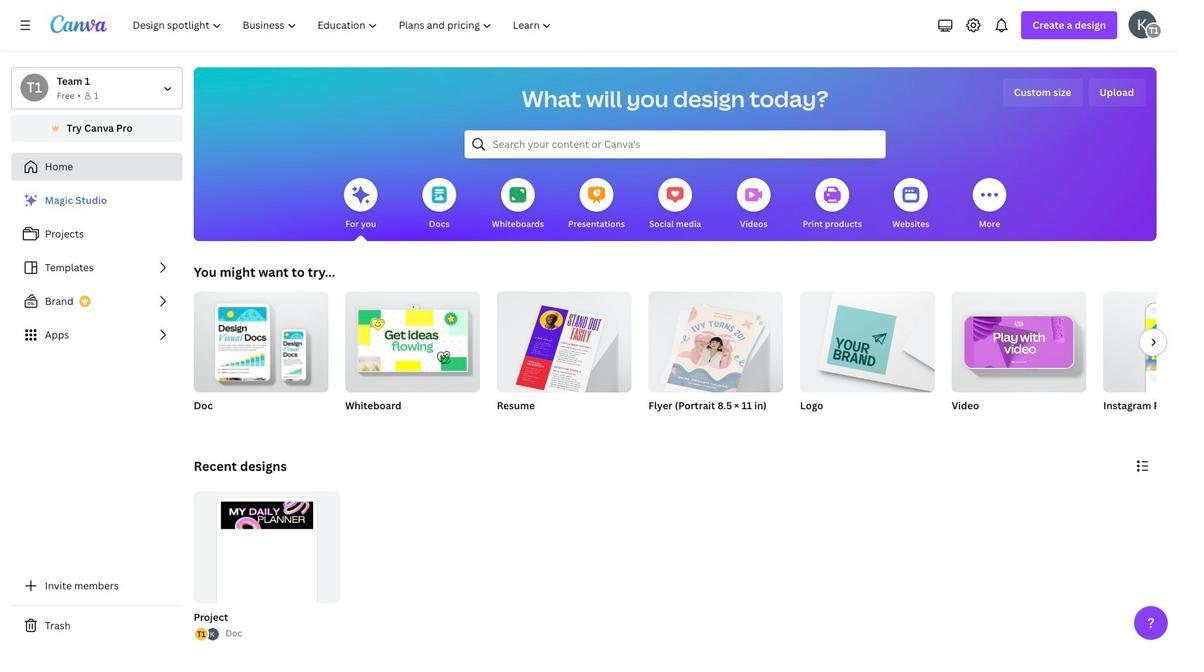 Task type: describe. For each thing, give the bounding box(es) containing it.
Switch to another team button
[[11, 67, 182, 109]]

top level navigation element
[[124, 11, 564, 39]]

1 horizontal spatial list
[[194, 628, 220, 643]]

0 vertical spatial list
[[11, 187, 182, 350]]

Search search field
[[493, 131, 858, 158]]

team 1 image for team 1 element within switch to another team button
[[20, 74, 48, 102]]

kendall parks image
[[1129, 11, 1157, 39]]

1 horizontal spatial team 1 element
[[1145, 22, 1162, 39]]



Task type: vqa. For each thing, say whether or not it's contained in the screenshot.
right list
yes



Task type: locate. For each thing, give the bounding box(es) containing it.
team 1 image inside switch to another team button
[[20, 74, 48, 102]]

None search field
[[465, 131, 886, 159]]

0 horizontal spatial list
[[11, 187, 182, 350]]

team 1 image
[[1145, 22, 1162, 39], [20, 74, 48, 102]]

0 horizontal spatial team 1 image
[[20, 74, 48, 102]]

1 vertical spatial team 1 image
[[20, 74, 48, 102]]

1 vertical spatial team 1 element
[[20, 74, 48, 102]]

0 horizontal spatial team 1 element
[[20, 74, 48, 102]]

team 1 element
[[1145, 22, 1162, 39], [20, 74, 48, 102]]

team 1 element inside switch to another team button
[[20, 74, 48, 102]]

group
[[194, 286, 328, 431], [194, 286, 328, 393], [345, 286, 480, 431], [345, 286, 480, 393], [497, 286, 632, 431], [497, 286, 632, 399], [648, 286, 783, 431], [648, 286, 783, 398], [800, 292, 935, 431], [800, 292, 935, 393], [952, 292, 1086, 431], [1103, 292, 1179, 431], [191, 492, 340, 643], [194, 492, 340, 641]]

list
[[11, 187, 182, 350], [194, 628, 220, 643]]

1 vertical spatial list
[[194, 628, 220, 643]]

team 1 image for the rightmost team 1 element
[[1145, 22, 1162, 39]]

1 horizontal spatial team 1 image
[[1145, 22, 1162, 39]]

0 vertical spatial team 1 image
[[1145, 22, 1162, 39]]

0 vertical spatial team 1 element
[[1145, 22, 1162, 39]]



